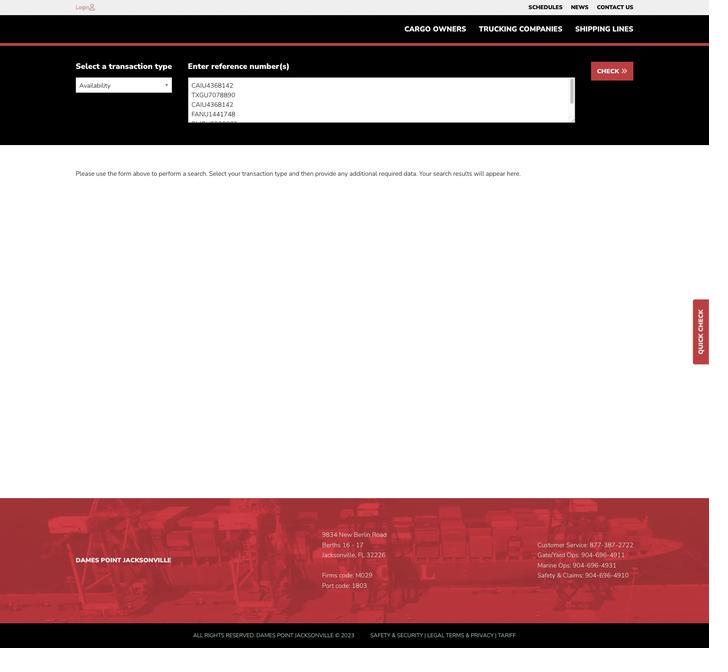 Task type: describe. For each thing, give the bounding box(es) containing it.
tariff
[[499, 632, 517, 640]]

form
[[119, 170, 132, 178]]

number(s)
[[250, 61, 290, 72]]

news
[[572, 4, 589, 11]]

cargo owners
[[405, 24, 467, 34]]

fl
[[358, 551, 365, 560]]

0 horizontal spatial &
[[392, 632, 396, 640]]

reference
[[211, 61, 248, 72]]

here.
[[508, 170, 521, 178]]

enter
[[188, 61, 209, 72]]

rights
[[205, 632, 225, 640]]

contact us link
[[598, 2, 634, 13]]

trucking companies link
[[473, 21, 570, 37]]

reserved.
[[226, 632, 255, 640]]

us
[[626, 4, 634, 11]]

1 horizontal spatial point
[[277, 632, 294, 640]]

your
[[228, 170, 241, 178]]

search
[[434, 170, 452, 178]]

terms
[[446, 632, 465, 640]]

0 horizontal spatial jacksonville
[[123, 556, 172, 565]]

shipping lines link
[[570, 21, 641, 37]]

marine
[[538, 562, 557, 570]]

trucking companies
[[480, 24, 563, 34]]

contact
[[598, 4, 625, 11]]

angle double right image
[[622, 68, 628, 74]]

shipping lines
[[576, 24, 634, 34]]

results
[[454, 170, 473, 178]]

17
[[356, 541, 364, 550]]

gate/yard
[[538, 551, 566, 560]]

provide
[[316, 170, 337, 178]]

schedules link
[[529, 2, 563, 13]]

32226
[[367, 551, 386, 560]]

dames point jacksonville
[[76, 556, 172, 565]]

1 vertical spatial 696-
[[588, 562, 602, 570]]

companies
[[520, 24, 563, 34]]

1 vertical spatial transaction
[[242, 170, 273, 178]]

then
[[301, 170, 314, 178]]

claims:
[[564, 572, 584, 581]]

1 vertical spatial ops:
[[559, 562, 572, 570]]

safety & security | legal terms & privacy | tariff
[[371, 632, 517, 640]]

please use the form above to perform a search. select your transaction type and then provide any additional required data. your search results will appear here.
[[76, 170, 521, 178]]

safety & security link
[[371, 632, 424, 640]]

2023
[[341, 632, 355, 640]]

data.
[[404, 170, 418, 178]]

port
[[322, 582, 334, 591]]

firms code:  m029 port code:  1803
[[322, 572, 373, 591]]

©
[[335, 632, 340, 640]]

schedules
[[529, 4, 563, 11]]

new
[[339, 531, 353, 540]]

1 vertical spatial check
[[698, 310, 706, 332]]

-
[[352, 541, 355, 550]]

4910
[[614, 572, 630, 581]]

privacy
[[471, 632, 494, 640]]

legal terms & privacy link
[[428, 632, 494, 640]]

9834 new berlin road berths 16 - 17 jacksonville, fl 32226
[[322, 531, 387, 560]]

0 vertical spatial 904-
[[582, 551, 596, 560]]

enter reference number(s)
[[188, 61, 290, 72]]

0 horizontal spatial type
[[155, 61, 172, 72]]

and
[[289, 170, 300, 178]]

additional
[[350, 170, 378, 178]]

firms
[[322, 572, 338, 581]]

tariff link
[[499, 632, 517, 640]]

cargo
[[405, 24, 431, 34]]

required
[[379, 170, 403, 178]]

1 horizontal spatial dames
[[257, 632, 276, 640]]

safety inside customer service: 877-387-2722 gate/yard ops: 904-696-4911 marine ops: 904-696-4931 safety & claims: 904-696-4910
[[538, 572, 556, 581]]

all rights reserved. dames point jacksonville © 2023
[[193, 632, 355, 640]]

user image
[[89, 4, 95, 10]]

0 vertical spatial code:
[[340, 572, 354, 581]]

login
[[76, 4, 89, 11]]

877-
[[591, 541, 605, 550]]

berths
[[322, 541, 341, 550]]

customer
[[538, 541, 565, 550]]

security
[[398, 632, 424, 640]]

Enter reference number(s) text field
[[188, 78, 576, 123]]

road
[[373, 531, 387, 540]]

trucking
[[480, 24, 518, 34]]



Task type: locate. For each thing, give the bounding box(es) containing it.
904- right claims:
[[586, 572, 600, 581]]

1 vertical spatial type
[[275, 170, 288, 178]]

& inside customer service: 877-387-2722 gate/yard ops: 904-696-4911 marine ops: 904-696-4931 safety & claims: 904-696-4910
[[558, 572, 562, 581]]

legal
[[428, 632, 445, 640]]

1 vertical spatial menu bar
[[399, 21, 641, 37]]

point
[[101, 556, 121, 565], [277, 632, 294, 640]]

0 vertical spatial ops:
[[568, 551, 580, 560]]

1 horizontal spatial |
[[496, 632, 497, 640]]

& left security
[[392, 632, 396, 640]]

0 vertical spatial jacksonville
[[123, 556, 172, 565]]

1 vertical spatial dames
[[257, 632, 276, 640]]

the
[[108, 170, 117, 178]]

0 horizontal spatial a
[[102, 61, 107, 72]]

select
[[76, 61, 100, 72], [209, 170, 227, 178]]

please
[[76, 170, 95, 178]]

a
[[102, 61, 107, 72], [183, 170, 186, 178]]

0 vertical spatial transaction
[[109, 61, 153, 72]]

1 | from the left
[[425, 632, 426, 640]]

1 horizontal spatial select
[[209, 170, 227, 178]]

quick
[[698, 334, 706, 355]]

904- down 877-
[[582, 551, 596, 560]]

menu bar
[[525, 2, 638, 13], [399, 21, 641, 37]]

code: right port
[[336, 582, 351, 591]]

menu bar up shipping
[[525, 2, 638, 13]]

696-
[[596, 551, 610, 560], [588, 562, 602, 570], [600, 572, 614, 581]]

0 horizontal spatial |
[[425, 632, 426, 640]]

1 vertical spatial safety
[[371, 632, 391, 640]]

4911
[[610, 551, 626, 560]]

menu bar containing cargo owners
[[399, 21, 641, 37]]

type left and
[[275, 170, 288, 178]]

2 horizontal spatial &
[[558, 572, 562, 581]]

type
[[155, 61, 172, 72], [275, 170, 288, 178]]

2 vertical spatial 904-
[[586, 572, 600, 581]]

2722
[[619, 541, 634, 550]]

safety
[[538, 572, 556, 581], [371, 632, 391, 640]]

safety left security
[[371, 632, 391, 640]]

0 vertical spatial 696-
[[596, 551, 610, 560]]

1 vertical spatial select
[[209, 170, 227, 178]]

0 vertical spatial type
[[155, 61, 172, 72]]

news link
[[572, 2, 589, 13]]

ops: down "service:"
[[568, 551, 580, 560]]

check inside button
[[598, 67, 622, 76]]

1 horizontal spatial check
[[698, 310, 706, 332]]

select a transaction type
[[76, 61, 172, 72]]

above
[[133, 170, 150, 178]]

cargo owners link
[[399, 21, 473, 37]]

1 vertical spatial a
[[183, 170, 186, 178]]

perform
[[159, 170, 181, 178]]

all
[[193, 632, 203, 640]]

4931
[[602, 562, 617, 570]]

service:
[[567, 541, 589, 550]]

to
[[152, 170, 157, 178]]

0 vertical spatial safety
[[538, 572, 556, 581]]

1 horizontal spatial a
[[183, 170, 186, 178]]

quick check link
[[694, 300, 710, 365]]

9834
[[322, 531, 338, 540]]

0 vertical spatial a
[[102, 61, 107, 72]]

footer
[[0, 499, 710, 649]]

contact us
[[598, 4, 634, 11]]

0 vertical spatial point
[[101, 556, 121, 565]]

1 vertical spatial point
[[277, 632, 294, 640]]

footer containing 9834 new berlin road
[[0, 499, 710, 649]]

your
[[420, 170, 432, 178]]

1 horizontal spatial transaction
[[242, 170, 273, 178]]

login link
[[76, 4, 89, 11]]

ops: up claims:
[[559, 562, 572, 570]]

will
[[474, 170, 485, 178]]

m029
[[356, 572, 373, 581]]

dames
[[76, 556, 99, 565], [257, 632, 276, 640]]

0 vertical spatial select
[[76, 61, 100, 72]]

0 horizontal spatial point
[[101, 556, 121, 565]]

code: up the 1803
[[340, 572, 354, 581]]

type left 'enter'
[[155, 61, 172, 72]]

0 horizontal spatial select
[[76, 61, 100, 72]]

safety down marine
[[538, 572, 556, 581]]

904- up claims:
[[574, 562, 588, 570]]

16
[[343, 541, 350, 550]]

check
[[598, 67, 622, 76], [698, 310, 706, 332]]

0 vertical spatial check
[[598, 67, 622, 76]]

code:
[[340, 572, 354, 581], [336, 582, 351, 591]]

0 vertical spatial dames
[[76, 556, 99, 565]]

| left tariff link on the bottom of the page
[[496, 632, 497, 640]]

berlin
[[354, 531, 371, 540]]

| left 'legal'
[[425, 632, 426, 640]]

jacksonville,
[[322, 551, 357, 560]]

&
[[558, 572, 562, 581], [392, 632, 396, 640], [466, 632, 470, 640]]

search.
[[188, 170, 208, 178]]

0 horizontal spatial safety
[[371, 632, 391, 640]]

904-
[[582, 551, 596, 560], [574, 562, 588, 570], [586, 572, 600, 581]]

appear
[[486, 170, 506, 178]]

1 horizontal spatial jacksonville
[[295, 632, 334, 640]]

menu bar down schedules link
[[399, 21, 641, 37]]

2 vertical spatial 696-
[[600, 572, 614, 581]]

check button
[[592, 62, 634, 81]]

& left claims:
[[558, 572, 562, 581]]

1 horizontal spatial &
[[466, 632, 470, 640]]

use
[[96, 170, 106, 178]]

1 vertical spatial 904-
[[574, 562, 588, 570]]

& right terms
[[466, 632, 470, 640]]

1 horizontal spatial safety
[[538, 572, 556, 581]]

lines
[[613, 24, 634, 34]]

customer service: 877-387-2722 gate/yard ops: 904-696-4911 marine ops: 904-696-4931 safety & claims: 904-696-4910
[[538, 541, 634, 581]]

shipping
[[576, 24, 611, 34]]

1 vertical spatial jacksonville
[[295, 632, 334, 640]]

1 horizontal spatial type
[[275, 170, 288, 178]]

1 vertical spatial code:
[[336, 582, 351, 591]]

0 horizontal spatial check
[[598, 67, 622, 76]]

quick check
[[698, 310, 706, 355]]

2 | from the left
[[496, 632, 497, 640]]

0 vertical spatial menu bar
[[525, 2, 638, 13]]

any
[[338, 170, 348, 178]]

387-
[[605, 541, 619, 550]]

|
[[425, 632, 426, 640], [496, 632, 497, 640]]

0 horizontal spatial dames
[[76, 556, 99, 565]]

transaction
[[109, 61, 153, 72], [242, 170, 273, 178]]

0 horizontal spatial transaction
[[109, 61, 153, 72]]

ops:
[[568, 551, 580, 560], [559, 562, 572, 570]]

1803
[[352, 582, 368, 591]]

menu bar containing schedules
[[525, 2, 638, 13]]

owners
[[433, 24, 467, 34]]



Task type: vqa. For each thing, say whether or not it's contained in the screenshot.
"schedules" link
yes



